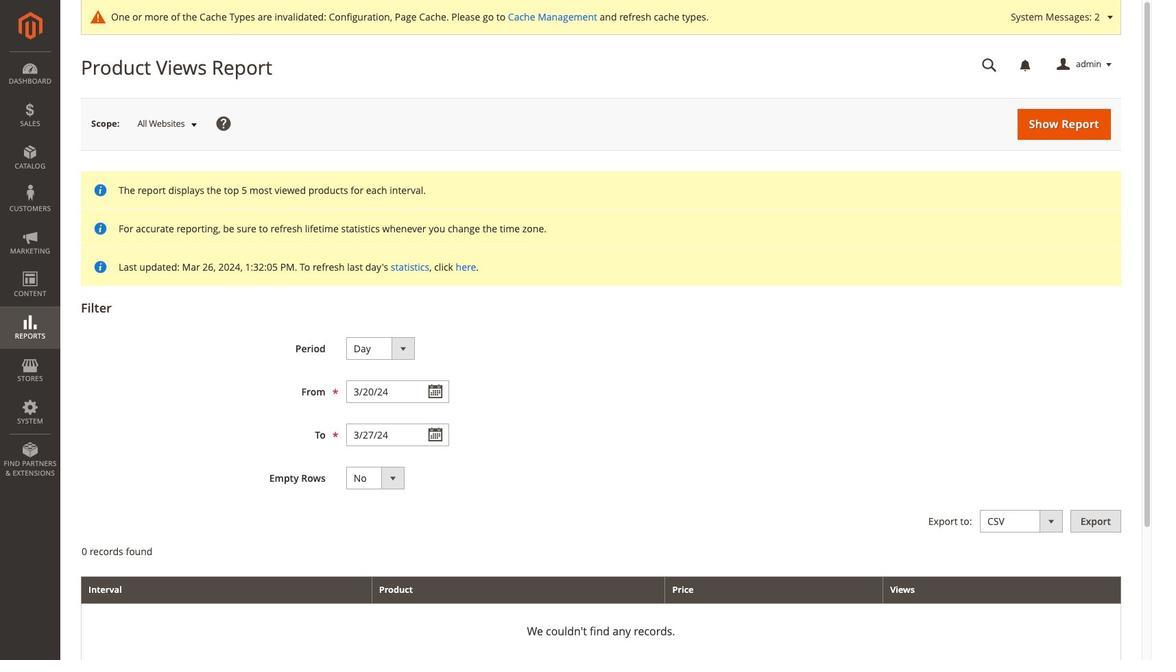 Task type: locate. For each thing, give the bounding box(es) containing it.
None text field
[[346, 381, 449, 404], [346, 424, 449, 447], [346, 381, 449, 404], [346, 424, 449, 447]]

magento admin panel image
[[18, 12, 42, 40]]

menu bar
[[0, 51, 60, 485]]

None text field
[[973, 53, 1008, 77]]



